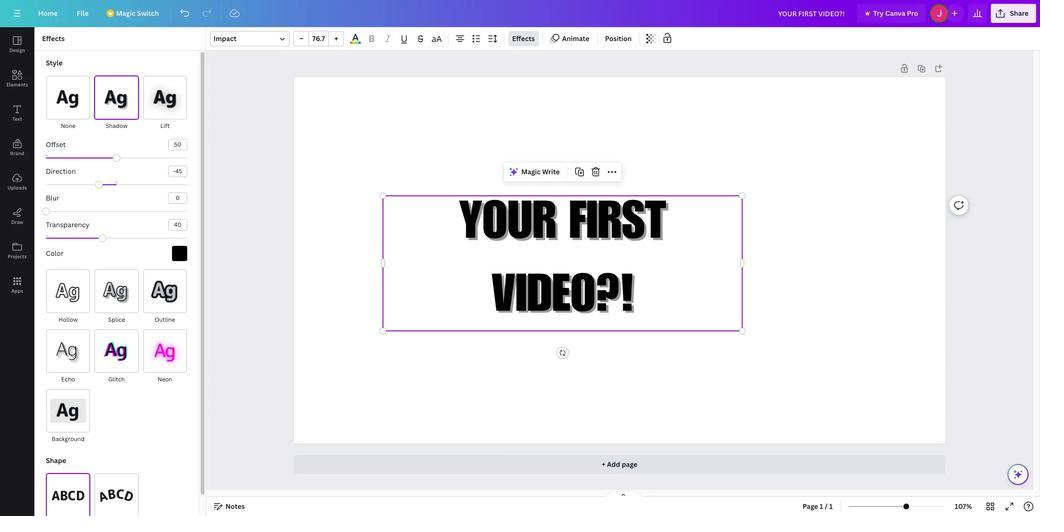 Task type: vqa. For each thing, say whether or not it's contained in the screenshot.
logo
no



Task type: describe. For each thing, give the bounding box(es) containing it.
uploads button
[[0, 165, 34, 199]]

shape element
[[46, 457, 187, 517]]

none
[[61, 122, 76, 130]]

impact
[[214, 34, 237, 43]]

+ add page button
[[294, 456, 946, 475]]

Design title text field
[[771, 4, 854, 23]]

echo button
[[46, 329, 91, 385]]

echo
[[61, 376, 75, 384]]

position button
[[602, 31, 636, 46]]

background button
[[46, 389, 91, 445]]

magic for magic write
[[522, 167, 541, 177]]

brand
[[10, 150, 24, 157]]

offset
[[46, 140, 66, 149]]

glitch button
[[94, 329, 139, 385]]

effects button
[[509, 31, 539, 46]]

impact button
[[210, 31, 290, 46]]

file
[[77, 9, 89, 18]]

splice button
[[94, 269, 139, 325]]

animate button
[[547, 31, 594, 46]]

main menu bar
[[0, 0, 1041, 27]]

+ add page
[[602, 460, 638, 469]]

transparency
[[46, 221, 90, 230]]

file button
[[69, 4, 96, 23]]

color range image
[[351, 42, 361, 44]]

Direction text field
[[169, 167, 187, 177]]

– – number field
[[312, 34, 326, 43]]

share
[[1011, 9, 1029, 18]]

magic write button
[[506, 165, 564, 180]]

write
[[543, 167, 560, 177]]

style element
[[42, 58, 187, 445]]

lift button
[[143, 76, 187, 132]]

1 1 from the left
[[820, 502, 824, 512]]

magic switch button
[[100, 4, 167, 23]]

draw
[[11, 219, 23, 226]]

style
[[46, 58, 63, 67]]

Blur text field
[[169, 193, 187, 204]]

outline
[[155, 316, 175, 324]]

side panel tab list
[[0, 27, 34, 303]]

none button
[[46, 76, 91, 132]]

design button
[[0, 27, 34, 62]]

apps button
[[0, 268, 34, 303]]

page 1 / 1
[[803, 502, 833, 512]]

107%
[[955, 502, 973, 512]]

page
[[622, 460, 638, 469]]

switch
[[137, 9, 159, 18]]

share button
[[991, 4, 1037, 23]]

blur
[[46, 194, 59, 203]]

home link
[[31, 4, 65, 23]]

design
[[9, 47, 25, 54]]

add
[[607, 460, 621, 469]]

2 1 from the left
[[830, 502, 833, 512]]

your first video?!
[[460, 201, 667, 326]]

apps
[[11, 288, 23, 294]]

draw button
[[0, 199, 34, 234]]



Task type: locate. For each thing, give the bounding box(es) containing it.
notes
[[226, 502, 245, 512]]

107% button
[[949, 500, 980, 515]]

group
[[294, 31, 344, 46]]

video?!
[[492, 274, 634, 326]]

shadow
[[106, 122, 128, 130]]

1 right the / on the bottom
[[830, 502, 833, 512]]

outline button
[[143, 269, 187, 325]]

/
[[825, 502, 828, 512]]

canva assistant image
[[1013, 469, 1025, 481]]

animate
[[562, 34, 590, 43]]

magic inside button
[[116, 9, 136, 18]]

magic for magic switch
[[116, 9, 136, 18]]

brand button
[[0, 131, 34, 165]]

projects
[[8, 253, 27, 260]]

magic write
[[522, 167, 560, 177]]

effects down main 'menu bar'
[[512, 34, 535, 43]]

your
[[460, 201, 557, 253]]

try canva pro
[[874, 9, 919, 18]]

#000000 image
[[172, 246, 187, 262], [172, 246, 187, 262]]

lift
[[160, 122, 170, 130]]

magic left write
[[522, 167, 541, 177]]

page
[[803, 502, 819, 512]]

0 horizontal spatial effects
[[42, 34, 65, 43]]

Offset text field
[[169, 140, 187, 150]]

glitch
[[108, 376, 125, 384]]

splice
[[108, 316, 125, 324]]

elements button
[[0, 62, 34, 96]]

1 effects from the left
[[42, 34, 65, 43]]

Transparency text field
[[169, 220, 187, 231]]

pro
[[908, 9, 919, 18]]

effects inside dropdown button
[[512, 34, 535, 43]]

magic inside button
[[522, 167, 541, 177]]

magic switch
[[116, 9, 159, 18]]

show pages image
[[601, 491, 647, 499]]

neon
[[158, 376, 172, 384]]

shadow button
[[94, 76, 139, 132]]

1 vertical spatial magic
[[522, 167, 541, 177]]

+
[[602, 460, 606, 469]]

hollow
[[59, 316, 78, 324]]

1 horizontal spatial 1
[[830, 502, 833, 512]]

0 horizontal spatial magic
[[116, 9, 136, 18]]

hollow button
[[46, 269, 91, 325]]

first
[[569, 201, 667, 253]]

color
[[46, 249, 64, 258]]

background
[[52, 436, 85, 444]]

notes button
[[210, 500, 249, 515]]

0 vertical spatial magic
[[116, 9, 136, 18]]

effects up style
[[42, 34, 65, 43]]

magic
[[116, 9, 136, 18], [522, 167, 541, 177]]

text
[[12, 116, 22, 122]]

magic left switch
[[116, 9, 136, 18]]

1 horizontal spatial magic
[[522, 167, 541, 177]]

elements
[[6, 81, 28, 88]]

canva
[[886, 9, 906, 18]]

neon button
[[143, 329, 187, 385]]

1 horizontal spatial effects
[[512, 34, 535, 43]]

0 horizontal spatial 1
[[820, 502, 824, 512]]

try canva pro button
[[858, 4, 926, 23]]

position
[[606, 34, 632, 43]]

effects
[[42, 34, 65, 43], [512, 34, 535, 43]]

uploads
[[8, 185, 27, 191]]

1
[[820, 502, 824, 512], [830, 502, 833, 512]]

home
[[38, 9, 58, 18]]

shape
[[46, 457, 66, 466]]

2 effects from the left
[[512, 34, 535, 43]]

projects button
[[0, 234, 34, 268]]

direction
[[46, 167, 76, 176]]

try
[[874, 9, 884, 18]]

text button
[[0, 96, 34, 131]]

1 left the / on the bottom
[[820, 502, 824, 512]]



